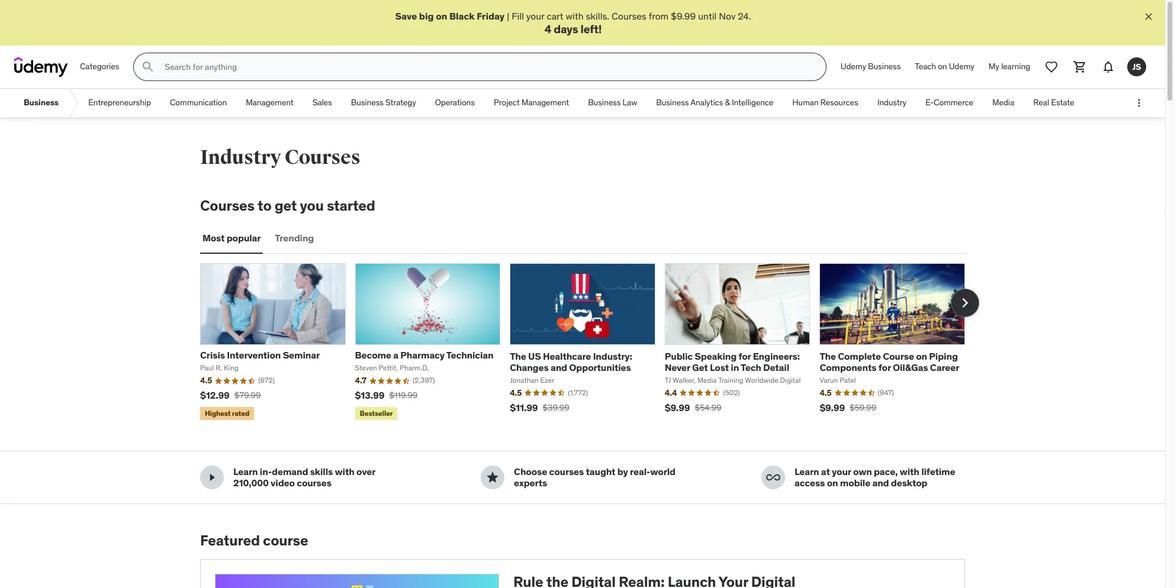Task type: locate. For each thing, give the bounding box(es) containing it.
experts
[[514, 478, 548, 490]]

business for business law
[[588, 97, 621, 108]]

0 horizontal spatial courses
[[200, 197, 255, 215]]

learn inside the "learn in-demand skills with over 210,000 video courses"
[[233, 466, 258, 478]]

arrow pointing to subcategory menu links image
[[68, 89, 79, 117]]

industry up to
[[200, 145, 281, 170]]

popular
[[227, 233, 261, 244]]

1 vertical spatial and
[[873, 478, 890, 490]]

carousel element
[[200, 264, 980, 423]]

2 the from the left
[[820, 351, 837, 362]]

courses up most popular
[[200, 197, 255, 215]]

courses left taught
[[550, 466, 584, 478]]

until
[[699, 10, 717, 22]]

0 horizontal spatial management
[[246, 97, 294, 108]]

medium image left experts
[[486, 471, 500, 485]]

industry for industry
[[878, 97, 907, 108]]

piping
[[930, 351, 959, 362]]

your
[[527, 10, 545, 22], [833, 466, 852, 478]]

your right at
[[833, 466, 852, 478]]

1 horizontal spatial courses
[[285, 145, 361, 170]]

medium image for choose courses taught by real-world experts
[[486, 471, 500, 485]]

engineers:
[[754, 351, 801, 362]]

with right pace,
[[901, 466, 920, 478]]

0 horizontal spatial medium image
[[205, 471, 219, 485]]

the inside the us healthcare industry: changes and opportunities
[[510, 351, 527, 362]]

intervention
[[227, 350, 281, 362]]

to
[[258, 197, 272, 215]]

learn inside the 'learn at your own pace, with lifetime access on mobile and desktop'
[[795, 466, 820, 478]]

oil&gas
[[894, 362, 929, 374]]

management right project
[[522, 97, 570, 108]]

0 horizontal spatial for
[[739, 351, 752, 362]]

your right fill
[[527, 10, 545, 22]]

1 vertical spatial industry
[[200, 145, 281, 170]]

communication link
[[161, 89, 236, 117]]

technician
[[447, 350, 494, 362]]

on inside the 'learn at your own pace, with lifetime access on mobile and desktop'
[[828, 478, 839, 490]]

a
[[394, 350, 399, 362]]

1 the from the left
[[510, 351, 527, 362]]

at
[[822, 466, 831, 478]]

udemy left my
[[950, 61, 975, 72]]

udemy up resources
[[841, 61, 867, 72]]

1 horizontal spatial the
[[820, 351, 837, 362]]

1 horizontal spatial medium image
[[486, 471, 500, 485]]

1 udemy from the left
[[841, 61, 867, 72]]

medium image
[[205, 471, 219, 485], [486, 471, 500, 485], [767, 471, 781, 485]]

operations link
[[426, 89, 485, 117]]

business strategy link
[[342, 89, 426, 117]]

on right big
[[436, 10, 448, 22]]

nov
[[720, 10, 736, 22]]

skills.
[[586, 10, 610, 22]]

3 medium image from the left
[[767, 471, 781, 485]]

the left complete at the bottom right of page
[[820, 351, 837, 362]]

with inside save big on black friday | fill your cart with skills. courses from $9.99 until nov 24. 4 days left!
[[566, 10, 584, 22]]

the us healthcare industry: changes and opportunities link
[[510, 351, 633, 374]]

2 horizontal spatial with
[[901, 466, 920, 478]]

0 horizontal spatial udemy
[[841, 61, 867, 72]]

1 horizontal spatial courses
[[550, 466, 584, 478]]

2 learn from the left
[[795, 466, 820, 478]]

and
[[551, 362, 568, 374], [873, 478, 890, 490]]

1 medium image from the left
[[205, 471, 219, 485]]

my
[[989, 61, 1000, 72]]

on left piping
[[917, 351, 928, 362]]

video
[[271, 478, 295, 490]]

0 horizontal spatial with
[[335, 466, 355, 478]]

1 horizontal spatial management
[[522, 97, 570, 108]]

the us healthcare industry: changes and opportunities
[[510, 351, 633, 374]]

business left "strategy"
[[351, 97, 384, 108]]

courses inside choose courses taught by real-world experts
[[550, 466, 584, 478]]

categories button
[[73, 53, 126, 81]]

opportunities
[[570, 362, 631, 374]]

management left sales at the left top of page
[[246, 97, 294, 108]]

on inside the complete course on piping components for oil&gas career
[[917, 351, 928, 362]]

management
[[246, 97, 294, 108], [522, 97, 570, 108]]

and right us
[[551, 362, 568, 374]]

courses up you
[[285, 145, 361, 170]]

0 horizontal spatial the
[[510, 351, 527, 362]]

&
[[725, 97, 730, 108]]

medium image left 210,000
[[205, 471, 219, 485]]

public speaking for engineers: never get lost in tech detail
[[665, 351, 801, 374]]

industry courses
[[200, 145, 361, 170]]

analytics
[[691, 97, 724, 108]]

public
[[665, 351, 693, 362]]

1 learn from the left
[[233, 466, 258, 478]]

0 horizontal spatial courses
[[297, 478, 332, 490]]

with left over
[[335, 466, 355, 478]]

medium image for learn in-demand skills with over 210,000 video courses
[[205, 471, 219, 485]]

courses to get you started
[[200, 197, 376, 215]]

1 horizontal spatial with
[[566, 10, 584, 22]]

entrepreneurship link
[[79, 89, 161, 117]]

1 horizontal spatial industry
[[878, 97, 907, 108]]

business left the law
[[588, 97, 621, 108]]

taught
[[586, 466, 616, 478]]

become a pharmacy technician link
[[355, 350, 494, 362]]

1 horizontal spatial for
[[879, 362, 892, 374]]

the for the complete course on piping components for oil&gas career
[[820, 351, 837, 362]]

on left the mobile
[[828, 478, 839, 490]]

business left analytics
[[657, 97, 689, 108]]

1 vertical spatial your
[[833, 466, 852, 478]]

0 horizontal spatial and
[[551, 362, 568, 374]]

0 vertical spatial your
[[527, 10, 545, 22]]

pace,
[[875, 466, 899, 478]]

2 horizontal spatial medium image
[[767, 471, 781, 485]]

pharmacy
[[401, 350, 445, 362]]

2 medium image from the left
[[486, 471, 500, 485]]

commerce
[[934, 97, 974, 108]]

my learning link
[[982, 53, 1038, 81]]

0 vertical spatial and
[[551, 362, 568, 374]]

udemy business
[[841, 61, 901, 72]]

close image
[[1144, 11, 1155, 23]]

management inside project management link
[[522, 97, 570, 108]]

human resources
[[793, 97, 859, 108]]

210,000
[[233, 478, 269, 490]]

your inside the 'learn at your own pace, with lifetime access on mobile and desktop'
[[833, 466, 852, 478]]

1 horizontal spatial udemy
[[950, 61, 975, 72]]

access
[[795, 478, 826, 490]]

|
[[507, 10, 510, 22]]

with inside the 'learn at your own pace, with lifetime access on mobile and desktop'
[[901, 466, 920, 478]]

2 management from the left
[[522, 97, 570, 108]]

industry
[[878, 97, 907, 108], [200, 145, 281, 170]]

0 horizontal spatial your
[[527, 10, 545, 22]]

2 horizontal spatial courses
[[612, 10, 647, 22]]

with up days
[[566, 10, 584, 22]]

0 horizontal spatial learn
[[233, 466, 258, 478]]

medium image left access
[[767, 471, 781, 485]]

real estate link
[[1025, 89, 1085, 117]]

the complete course on piping components for oil&gas career
[[820, 351, 960, 374]]

tech
[[741, 362, 762, 374]]

and right 'own'
[[873, 478, 890, 490]]

speaking
[[695, 351, 737, 362]]

with
[[566, 10, 584, 22], [335, 466, 355, 478], [901, 466, 920, 478]]

career
[[931, 362, 960, 374]]

shopping cart with 0 items image
[[1074, 60, 1088, 74]]

1 horizontal spatial learn
[[795, 466, 820, 478]]

business analytics & intelligence link
[[647, 89, 784, 117]]

friday
[[477, 10, 505, 22]]

wishlist image
[[1045, 60, 1059, 74]]

for
[[739, 351, 752, 362], [879, 362, 892, 374]]

from
[[649, 10, 669, 22]]

courses right video
[[297, 478, 332, 490]]

0 vertical spatial courses
[[612, 10, 647, 22]]

learn left in-
[[233, 466, 258, 478]]

industry link
[[868, 89, 917, 117]]

courses
[[612, 10, 647, 22], [285, 145, 361, 170], [200, 197, 255, 215]]

for inside public speaking for engineers: never get lost in tech detail
[[739, 351, 752, 362]]

1 horizontal spatial your
[[833, 466, 852, 478]]

communication
[[170, 97, 227, 108]]

the left us
[[510, 351, 527, 362]]

learn in-demand skills with over 210,000 video courses
[[233, 466, 376, 490]]

1 management from the left
[[246, 97, 294, 108]]

business strategy
[[351, 97, 416, 108]]

1 horizontal spatial and
[[873, 478, 890, 490]]

the inside the complete course on piping components for oil&gas career
[[820, 351, 837, 362]]

0 vertical spatial industry
[[878, 97, 907, 108]]

for right the lost
[[739, 351, 752, 362]]

0 horizontal spatial industry
[[200, 145, 281, 170]]

learn left at
[[795, 466, 820, 478]]

for left oil&gas
[[879, 362, 892, 374]]

the
[[510, 351, 527, 362], [820, 351, 837, 362]]

cart
[[547, 10, 564, 22]]

choose
[[514, 466, 548, 478]]

courses left the from
[[612, 10, 647, 22]]

business link
[[14, 89, 68, 117]]

udemy
[[841, 61, 867, 72], [950, 61, 975, 72]]

started
[[327, 197, 376, 215]]

get
[[693, 362, 708, 374]]

industry left e-
[[878, 97, 907, 108]]

industry for industry courses
[[200, 145, 281, 170]]



Task type: vqa. For each thing, say whether or not it's contained in the screenshot.
Report
no



Task type: describe. For each thing, give the bounding box(es) containing it.
sales
[[313, 97, 332, 108]]

learn for learn in-demand skills with over 210,000 video courses
[[233, 466, 258, 478]]

media link
[[984, 89, 1025, 117]]

udemy business link
[[834, 53, 909, 81]]

days
[[554, 22, 579, 36]]

management inside management link
[[246, 97, 294, 108]]

project management link
[[485, 89, 579, 117]]

e-
[[926, 97, 934, 108]]

$9.99
[[671, 10, 696, 22]]

teach
[[916, 61, 937, 72]]

human
[[793, 97, 819, 108]]

management link
[[236, 89, 303, 117]]

human resources link
[[784, 89, 868, 117]]

Search for anything text field
[[163, 57, 812, 77]]

learn for learn at your own pace, with lifetime access on mobile and desktop
[[795, 466, 820, 478]]

categories
[[80, 61, 119, 72]]

healthcare
[[543, 351, 592, 362]]

components
[[820, 362, 877, 374]]

intelligence
[[732, 97, 774, 108]]

the complete course on piping components for oil&gas career link
[[820, 351, 960, 374]]

learn at your own pace, with lifetime access on mobile and desktop
[[795, 466, 956, 490]]

trending
[[275, 233, 314, 244]]

resources
[[821, 97, 859, 108]]

fill
[[512, 10, 524, 22]]

operations
[[435, 97, 475, 108]]

big
[[419, 10, 434, 22]]

on inside save big on black friday | fill your cart with skills. courses from $9.99 until nov 24. 4 days left!
[[436, 10, 448, 22]]

on right teach
[[939, 61, 948, 72]]

entrepreneurship
[[88, 97, 151, 108]]

over
[[357, 466, 376, 478]]

demand
[[272, 466, 308, 478]]

your inside save big on black friday | fill your cart with skills. courses from $9.99 until nov 24. 4 days left!
[[527, 10, 545, 22]]

2 udemy from the left
[[950, 61, 975, 72]]

industry:
[[593, 351, 633, 362]]

2 vertical spatial courses
[[200, 197, 255, 215]]

featured
[[200, 532, 260, 551]]

24.
[[738, 10, 752, 22]]

lost
[[710, 362, 729, 374]]

estate
[[1052, 97, 1075, 108]]

skills
[[310, 466, 333, 478]]

next image
[[956, 294, 975, 313]]

by
[[618, 466, 628, 478]]

the for the us healthcare industry: changes and opportunities
[[510, 351, 527, 362]]

project management
[[494, 97, 570, 108]]

course
[[884, 351, 915, 362]]

teach on udemy
[[916, 61, 975, 72]]

teach on udemy link
[[909, 53, 982, 81]]

public speaking for engineers: never get lost in tech detail link
[[665, 351, 801, 374]]

crisis
[[200, 350, 225, 362]]

learning
[[1002, 61, 1031, 72]]

choose courses taught by real-world experts
[[514, 466, 676, 490]]

desktop
[[892, 478, 928, 490]]

courses inside the "learn in-demand skills with over 210,000 video courses"
[[297, 478, 332, 490]]

trending button
[[273, 225, 317, 253]]

law
[[623, 97, 638, 108]]

most popular button
[[200, 225, 263, 253]]

become a pharmacy technician
[[355, 350, 494, 362]]

4
[[545, 22, 552, 36]]

featured course
[[200, 532, 308, 551]]

crisis intervention seminar link
[[200, 350, 320, 362]]

strategy
[[386, 97, 416, 108]]

real estate
[[1034, 97, 1075, 108]]

business up industry link
[[869, 61, 901, 72]]

own
[[854, 466, 873, 478]]

with inside the "learn in-demand skills with over 210,000 video courses"
[[335, 466, 355, 478]]

notifications image
[[1102, 60, 1116, 74]]

business left arrow pointing to subcategory menu links image
[[24, 97, 59, 108]]

more subcategory menu links image
[[1134, 97, 1146, 109]]

medium image for learn at your own pace, with lifetime access on mobile and desktop
[[767, 471, 781, 485]]

and inside the 'learn at your own pace, with lifetime access on mobile and desktop'
[[873, 478, 890, 490]]

detail
[[764, 362, 790, 374]]

changes
[[510, 362, 549, 374]]

save big on black friday | fill your cart with skills. courses from $9.99 until nov 24. 4 days left!
[[396, 10, 752, 36]]

for inside the complete course on piping components for oil&gas career
[[879, 362, 892, 374]]

you
[[300, 197, 324, 215]]

world
[[651, 466, 676, 478]]

in
[[731, 362, 740, 374]]

business analytics & intelligence
[[657, 97, 774, 108]]

and inside the us healthcare industry: changes and opportunities
[[551, 362, 568, 374]]

1 vertical spatial courses
[[285, 145, 361, 170]]

courses inside save big on black friday | fill your cart with skills. courses from $9.99 until nov 24. 4 days left!
[[612, 10, 647, 22]]

project
[[494, 97, 520, 108]]

course
[[263, 532, 308, 551]]

most popular
[[203, 233, 261, 244]]

become
[[355, 350, 392, 362]]

e-commerce
[[926, 97, 974, 108]]

e-commerce link
[[917, 89, 984, 117]]

save
[[396, 10, 417, 22]]

complete
[[839, 351, 882, 362]]

most
[[203, 233, 225, 244]]

black
[[450, 10, 475, 22]]

business for business analytics & intelligence
[[657, 97, 689, 108]]

udemy image
[[14, 57, 68, 77]]

us
[[529, 351, 541, 362]]

business for business strategy
[[351, 97, 384, 108]]

js link
[[1123, 53, 1152, 81]]

never
[[665, 362, 691, 374]]

business law link
[[579, 89, 647, 117]]

submit search image
[[141, 60, 155, 74]]

seminar
[[283, 350, 320, 362]]



